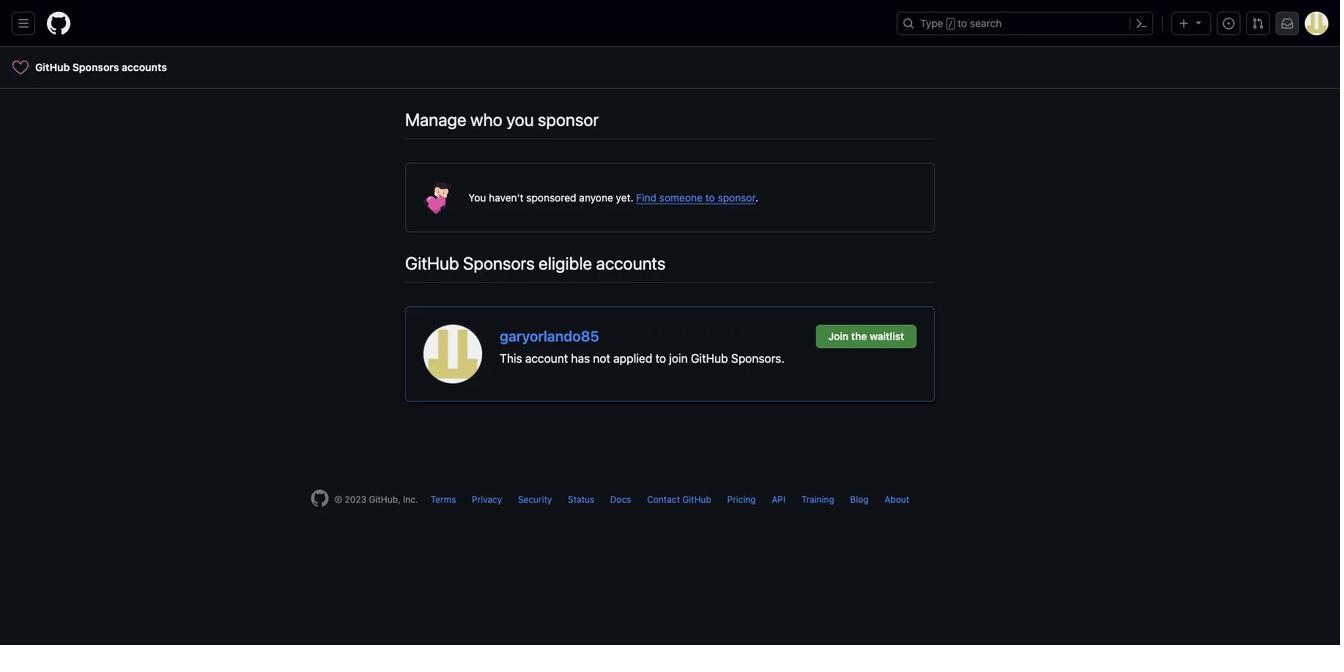 Task type: describe. For each thing, give the bounding box(es) containing it.
github sponsors accounts
[[35, 61, 167, 73]]

heart image
[[12, 59, 29, 76]]

sponsors for eligible
[[463, 253, 535, 273]]

manage
[[405, 109, 467, 130]]

© 2023 github, inc.
[[335, 494, 418, 504]]

find someone to sponsor link
[[637, 191, 756, 203]]

training link
[[802, 494, 835, 504]]

join the waitlist
[[829, 330, 905, 342]]

garyorlando85 link
[[500, 327, 599, 344]]

plus image
[[1179, 18, 1190, 29]]

1 vertical spatial accounts
[[596, 253, 666, 273]]

waitlist
[[870, 330, 905, 342]]

join the waitlist button
[[816, 325, 917, 348]]

inc.
[[403, 494, 418, 504]]

github sponsors eligible accounts
[[405, 253, 666, 273]]

training
[[802, 494, 835, 504]]

footer containing © 2023 github, inc.
[[299, 460, 1041, 544]]

type
[[921, 17, 944, 29]]

join
[[829, 330, 849, 342]]

©
[[335, 494, 342, 504]]

not
[[593, 351, 611, 365]]

contact github
[[647, 494, 712, 504]]

type / to search
[[921, 17, 1002, 29]]

about
[[885, 494, 910, 504]]

terms
[[431, 494, 456, 504]]

someone
[[660, 191, 703, 203]]

2023
[[345, 494, 367, 504]]

haven't
[[489, 191, 524, 203]]

search
[[970, 17, 1002, 29]]

issue opened image
[[1223, 18, 1235, 29]]

join
[[669, 351, 688, 365]]

triangle down image
[[1193, 16, 1205, 28]]

0 vertical spatial accounts
[[122, 61, 167, 73]]

@garyorlando85 image
[[424, 325, 482, 383]]

who
[[471, 109, 503, 130]]

garyorlando85
[[500, 327, 599, 344]]

github,
[[369, 494, 401, 504]]

account
[[525, 351, 568, 365]]

pricing link
[[728, 494, 756, 504]]

sponsored
[[527, 191, 577, 203]]

sponsors.
[[731, 351, 785, 365]]

docs
[[610, 494, 632, 504]]

security link
[[518, 494, 552, 504]]

/
[[948, 19, 954, 29]]

security
[[518, 494, 552, 504]]

blog
[[851, 494, 869, 504]]

you
[[469, 191, 486, 203]]

anyone
[[579, 191, 613, 203]]



Task type: locate. For each thing, give the bounding box(es) containing it.
terms link
[[431, 494, 456, 504]]

2 horizontal spatial to
[[958, 17, 968, 29]]

1 horizontal spatial sponsor
[[718, 191, 756, 203]]

1 vertical spatial homepage image
[[311, 490, 329, 507]]

0 horizontal spatial accounts
[[122, 61, 167, 73]]

about link
[[885, 494, 910, 504]]

manage who you sponsor
[[405, 109, 599, 130]]

sponsor right you
[[538, 109, 599, 130]]

to inside garyorlando85 this account has not applied to join github sponsors.
[[656, 351, 666, 365]]

command palette image
[[1136, 18, 1148, 29]]

find
[[637, 191, 657, 203]]

privacy link
[[472, 494, 502, 504]]

0 vertical spatial sponsor
[[538, 109, 599, 130]]

0 horizontal spatial sponsor
[[538, 109, 599, 130]]

contact
[[647, 494, 680, 504]]

pricing
[[728, 494, 756, 504]]

2 vertical spatial to
[[656, 351, 666, 365]]

this
[[500, 351, 522, 365]]

the
[[852, 330, 867, 342]]

blog link
[[851, 494, 869, 504]]

status
[[568, 494, 595, 504]]

footer
[[299, 460, 1041, 544]]

homepage image
[[47, 12, 70, 35], [311, 490, 329, 507]]

0 vertical spatial sponsors
[[72, 61, 119, 73]]

eligible
[[539, 253, 592, 273]]

0 vertical spatial homepage image
[[47, 12, 70, 35]]

to
[[958, 17, 968, 29], [706, 191, 715, 203], [656, 351, 666, 365]]

homepage image up github sponsors accounts
[[47, 12, 70, 35]]

to right "/"
[[958, 17, 968, 29]]

0 vertical spatial to
[[958, 17, 968, 29]]

docs link
[[610, 494, 632, 504]]

github
[[35, 61, 70, 73], [405, 253, 459, 273], [691, 351, 728, 365], [683, 494, 712, 504]]

to left join
[[656, 351, 666, 365]]

contact github link
[[647, 494, 712, 504]]

1 vertical spatial to
[[706, 191, 715, 203]]

has
[[571, 351, 590, 365]]

api link
[[772, 494, 786, 504]]

garyorlando85 this account has not applied to join github sponsors.
[[500, 327, 785, 365]]

status link
[[568, 494, 595, 504]]

to right someone
[[706, 191, 715, 203]]

git pull request image
[[1253, 18, 1264, 29]]

yet.
[[616, 191, 634, 203]]

1 horizontal spatial sponsors
[[463, 253, 535, 273]]

1 horizontal spatial to
[[706, 191, 715, 203]]

accounts
[[122, 61, 167, 73], [596, 253, 666, 273]]

sponsor
[[538, 109, 599, 130], [718, 191, 756, 203]]

you haven't sponsored anyone yet. find someone to sponsor .
[[469, 191, 759, 203]]

1 horizontal spatial accounts
[[596, 253, 666, 273]]

0 horizontal spatial to
[[656, 351, 666, 365]]

1 horizontal spatial homepage image
[[311, 490, 329, 507]]

api
[[772, 494, 786, 504]]

notifications image
[[1282, 18, 1294, 29]]

homepage image left ©
[[311, 490, 329, 507]]

0 horizontal spatial homepage image
[[47, 12, 70, 35]]

privacy
[[472, 494, 502, 504]]

.
[[756, 191, 759, 203]]

you
[[507, 109, 534, 130]]

0 horizontal spatial sponsors
[[72, 61, 119, 73]]

github inside garyorlando85 this account has not applied to join github sponsors.
[[691, 351, 728, 365]]

sponsors for accounts
[[72, 61, 119, 73]]

1 vertical spatial sponsor
[[718, 191, 756, 203]]

applied
[[614, 351, 653, 365]]

sponsors
[[72, 61, 119, 73], [463, 253, 535, 273]]

1 vertical spatial sponsors
[[463, 253, 535, 273]]

sponsor right someone
[[718, 191, 756, 203]]



Task type: vqa. For each thing, say whether or not it's contained in the screenshot.
tab list
no



